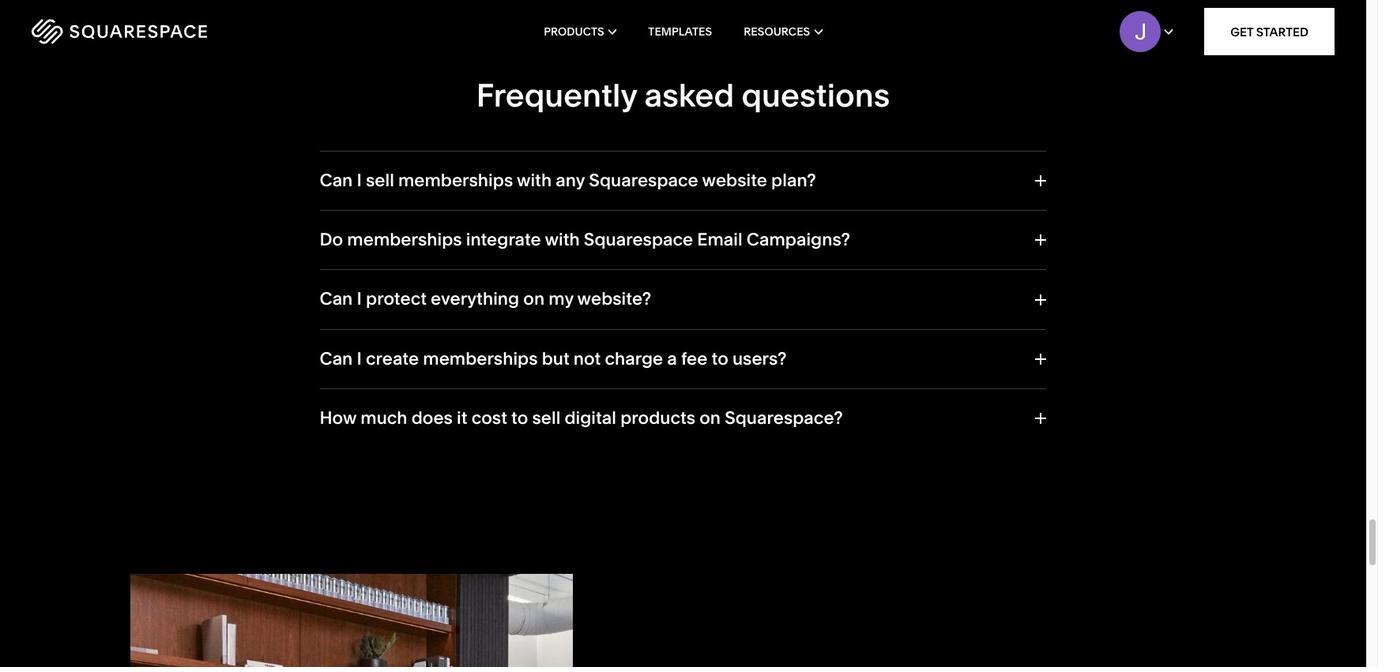 Task type: describe. For each thing, give the bounding box(es) containing it.
it
[[457, 408, 468, 429]]

i for protect
[[357, 289, 362, 310]]

cost
[[472, 408, 507, 429]]

0 horizontal spatial to
[[511, 408, 528, 429]]

but
[[542, 348, 570, 370]]

squarespace?
[[725, 408, 843, 429]]

frequently
[[476, 76, 637, 114]]

get started link
[[1205, 8, 1335, 55]]

a
[[667, 348, 677, 370]]

can for can i sell memberships with any squarespace website plan?
[[320, 170, 353, 191]]

products button
[[544, 0, 617, 63]]

i for sell
[[357, 170, 362, 191]]

asked
[[645, 76, 734, 114]]

resources button
[[744, 0, 823, 63]]

squarespace logo image
[[32, 19, 207, 44]]

much
[[361, 408, 408, 429]]

users?
[[733, 348, 787, 370]]

does
[[412, 408, 453, 429]]

1 vertical spatial memberships
[[347, 229, 462, 251]]

started
[[1257, 24, 1309, 39]]

1 vertical spatial squarespace
[[584, 229, 693, 251]]

products
[[544, 25, 604, 39]]

memberships for create
[[423, 348, 538, 370]]

templates
[[648, 25, 712, 39]]

1 vertical spatial with
[[545, 229, 580, 251]]

not
[[574, 348, 601, 370]]

0 vertical spatial sell
[[366, 170, 394, 191]]

protect
[[366, 289, 427, 310]]

resources
[[744, 25, 810, 39]]

email
[[697, 229, 743, 251]]

0 vertical spatial squarespace
[[589, 170, 699, 191]]



Task type: vqa. For each thing, say whether or not it's contained in the screenshot.
first CAN
yes



Task type: locate. For each thing, give the bounding box(es) containing it.
plan?
[[772, 170, 816, 191]]

do
[[320, 229, 343, 251]]

2 i from the top
[[357, 289, 362, 310]]

on left my on the top of the page
[[523, 289, 545, 310]]

can for can i protect everything on my website?
[[320, 289, 353, 310]]

3 can from the top
[[320, 348, 353, 370]]

can
[[320, 170, 353, 191], [320, 289, 353, 310], [320, 348, 353, 370]]

digital
[[565, 408, 617, 429]]

1 vertical spatial sell
[[532, 408, 561, 429]]

website?
[[577, 289, 651, 310]]

squarespace logo link
[[32, 19, 292, 44]]

how
[[320, 408, 357, 429]]

can i protect everything on my website?
[[320, 289, 651, 310]]

with
[[517, 170, 552, 191], [545, 229, 580, 251]]

i for create
[[357, 348, 362, 370]]

with right integrate
[[545, 229, 580, 251]]

1 i from the top
[[357, 170, 362, 191]]

on right products
[[700, 408, 721, 429]]

can i sell memberships with any squarespace website plan?
[[320, 170, 816, 191]]

2 vertical spatial i
[[357, 348, 362, 370]]

integrate
[[466, 229, 541, 251]]

i
[[357, 170, 362, 191], [357, 289, 362, 310], [357, 348, 362, 370]]

fee
[[681, 348, 708, 370]]

1 vertical spatial i
[[357, 289, 362, 310]]

website
[[702, 170, 767, 191]]

can down do
[[320, 289, 353, 310]]

squarespace right any
[[589, 170, 699, 191]]

frequently asked questions
[[476, 76, 890, 114]]

templates link
[[648, 0, 712, 63]]

memberships for sell
[[398, 170, 513, 191]]

to
[[712, 348, 729, 370], [511, 408, 528, 429]]

do memberships integrate with squarespace email campaigns?
[[320, 229, 851, 251]]

1 vertical spatial can
[[320, 289, 353, 310]]

questions
[[742, 76, 890, 114]]

1 horizontal spatial to
[[712, 348, 729, 370]]

memberships up protect
[[347, 229, 462, 251]]

1 horizontal spatial on
[[700, 408, 721, 429]]

any
[[556, 170, 585, 191]]

can for can i create memberships but not charge a fee to users?
[[320, 348, 353, 370]]

can i create memberships but not charge a fee to users?
[[320, 348, 787, 370]]

0 horizontal spatial sell
[[366, 170, 394, 191]]

3 i from the top
[[357, 348, 362, 370]]

everything
[[431, 289, 519, 310]]

0 vertical spatial with
[[517, 170, 552, 191]]

squarespace
[[589, 170, 699, 191], [584, 229, 693, 251]]

0 vertical spatial to
[[712, 348, 729, 370]]

0 vertical spatial on
[[523, 289, 545, 310]]

0 vertical spatial can
[[320, 170, 353, 191]]

sell
[[366, 170, 394, 191], [532, 408, 561, 429]]

1 vertical spatial to
[[511, 408, 528, 429]]

charge
[[605, 348, 663, 370]]

to right cost at the left
[[511, 408, 528, 429]]

memberships up integrate
[[398, 170, 513, 191]]

1 horizontal spatial sell
[[532, 408, 561, 429]]

customer care advisors. image
[[130, 575, 573, 668]]

to right fee
[[712, 348, 729, 370]]

squarespace up website?
[[584, 229, 693, 251]]

my
[[549, 289, 574, 310]]

2 can from the top
[[320, 289, 353, 310]]

how much does it cost to sell digital products on squarespace?
[[320, 408, 843, 429]]

get started
[[1231, 24, 1309, 39]]

get
[[1231, 24, 1254, 39]]

campaigns?
[[747, 229, 851, 251]]

can up do
[[320, 170, 353, 191]]

0 vertical spatial memberships
[[398, 170, 513, 191]]

1 vertical spatial on
[[700, 408, 721, 429]]

can left create
[[320, 348, 353, 370]]

with left any
[[517, 170, 552, 191]]

memberships down can i protect everything on my website?
[[423, 348, 538, 370]]

create
[[366, 348, 419, 370]]

products
[[621, 408, 696, 429]]

2 vertical spatial memberships
[[423, 348, 538, 370]]

0 horizontal spatial on
[[523, 289, 545, 310]]

2 vertical spatial can
[[320, 348, 353, 370]]

memberships
[[398, 170, 513, 191], [347, 229, 462, 251], [423, 348, 538, 370]]

1 can from the top
[[320, 170, 353, 191]]

on
[[523, 289, 545, 310], [700, 408, 721, 429]]

0 vertical spatial i
[[357, 170, 362, 191]]



